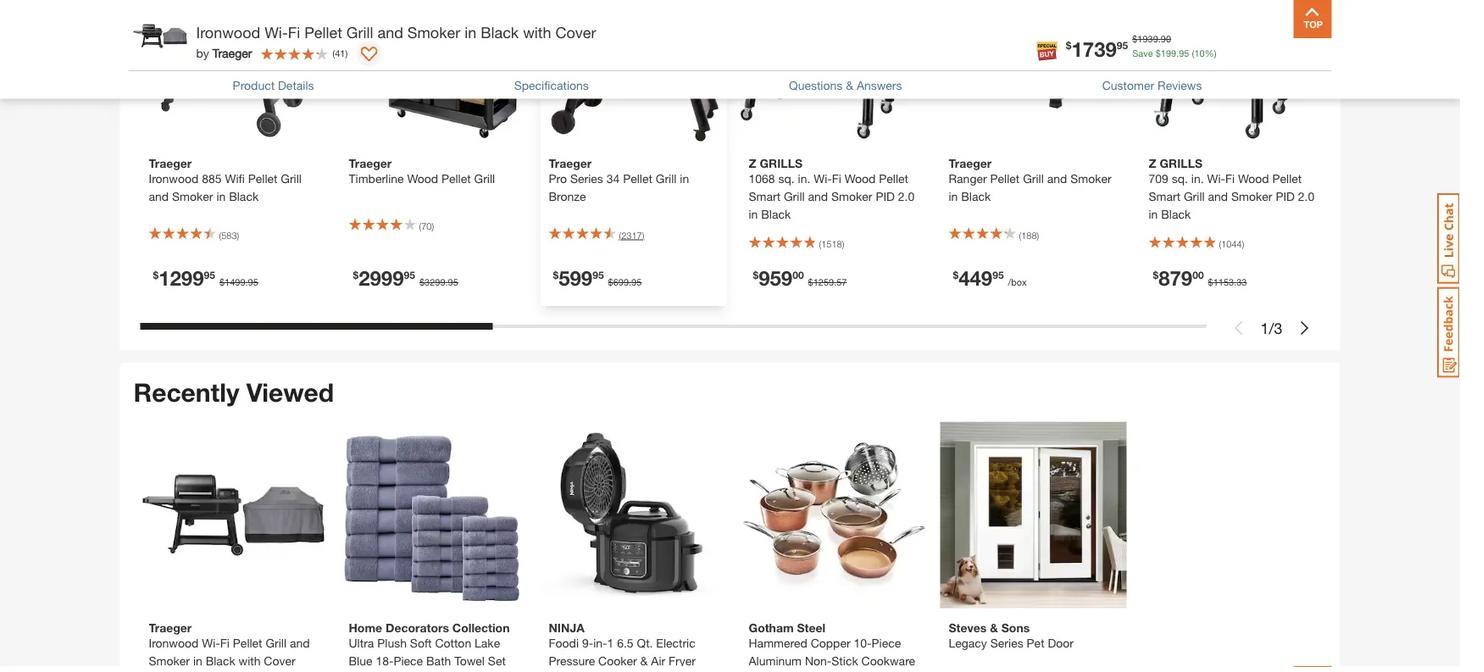 Task type: describe. For each thing, give the bounding box(es) containing it.
traeger ranger pellet grill and smoker in black
[[949, 156, 1112, 204]]

timberline
[[349, 172, 404, 186]]

grill inside traeger ironwood wi-fi pellet grill and smoker in black with cover
[[266, 637, 287, 651]]

traeger for 449
[[949, 156, 992, 170]]

1 horizontal spatial 1
[[1261, 319, 1269, 337]]

in inside traeger ranger pellet grill and smoker in black
[[949, 190, 958, 204]]

90
[[1161, 33, 1172, 45]]

stick
[[832, 654, 858, 667]]

( left "display" icon
[[333, 48, 335, 59]]

57
[[837, 277, 847, 288]]

$ right 599
[[608, 277, 613, 288]]

cotton
[[435, 637, 471, 651]]

959
[[759, 266, 793, 290]]

. up 199
[[1159, 33, 1161, 45]]

( 2317 )
[[619, 230, 644, 241]]

wi- inside traeger ironwood wi-fi pellet grill and smoker in black with cover
[[202, 637, 220, 651]]

583
[[221, 230, 237, 241]]

1939
[[1138, 33, 1159, 45]]

( for 449
[[1019, 230, 1022, 241]]

( for 959
[[819, 239, 821, 250]]

non-
[[805, 654, 832, 667]]

recently viewed
[[134, 378, 334, 408]]

black inside traeger ironwood 885 wifi pellet grill and smoker in black
[[229, 190, 259, 204]]

( 583 )
[[219, 230, 239, 241]]

95 left 1499
[[204, 270, 215, 281]]

traeger inside traeger ironwood wi-fi pellet grill and smoker in black with cover
[[149, 621, 192, 635]]

traeger ironwood wi-fi pellet grill and smoker in black with cover
[[149, 621, 310, 667]]

piece inside "gotham steel hammered copper 10-piece aluminum non-stick cookwar"
[[872, 637, 901, 651]]

traeger pro series 34 pellet grill in bronze
[[549, 156, 689, 204]]

door
[[1048, 637, 1074, 651]]

( for 599
[[619, 230, 621, 241]]

$ right 2999
[[420, 277, 425, 288]]

$ 1739 95
[[1066, 36, 1128, 61]]

air
[[651, 654, 666, 667]]

decorators
[[386, 621, 449, 635]]

blue
[[349, 654, 373, 667]]

black inside z grills 1068 sq. in. wi-fi wood pellet smart grill and smoker pid 2.0 in black
[[761, 208, 791, 222]]

. left 10
[[1177, 47, 1179, 58]]

questions
[[789, 78, 843, 92]]

by traeger
[[196, 46, 252, 60]]

00 for 879
[[1193, 270, 1204, 281]]

in inside z grills 1068 sq. in. wi-fi wood pellet smart grill and smoker pid 2.0 in black
[[749, 208, 758, 222]]

1153
[[1214, 277, 1234, 288]]

viewed
[[247, 378, 334, 408]]

traeger for 2999
[[349, 156, 392, 170]]

10
[[1195, 47, 1205, 58]]

34
[[607, 172, 620, 186]]

. for 2999
[[445, 277, 448, 288]]

879
[[1159, 266, 1193, 290]]

& inside ninja foodi 9-in-1 6.5 qt. electric pressure cooker & air frye
[[640, 654, 648, 667]]

$ 449 95 /box
[[953, 266, 1027, 290]]

449
[[959, 266, 993, 290]]

and inside traeger ironwood 885 wifi pellet grill and smoker in black
[[149, 190, 169, 204]]

series inside steves & sons legacy series pet door
[[991, 637, 1024, 651]]

series inside traeger pro series 34 pellet grill in bronze
[[570, 172, 603, 186]]

$ left 1153
[[1153, 270, 1159, 281]]

by
[[196, 46, 209, 60]]

$ 879 00 $ 1153 . 33
[[1153, 266, 1247, 290]]

2317
[[621, 230, 642, 241]]

( for 1299
[[219, 230, 221, 241]]

traeger ironwood 885 wifi pellet grill and smoker in black
[[149, 156, 302, 204]]

pro series 34 pellet grill in bronze image
[[540, 0, 727, 144]]

$ 959 00 $ 1259 . 57
[[753, 266, 847, 290]]

. for 879
[[1234, 277, 1237, 288]]

$ left 33
[[1208, 277, 1214, 288]]

( for 2999
[[419, 221, 421, 232]]

188
[[1022, 230, 1037, 241]]

95 left 3299
[[404, 270, 415, 281]]

pid for 879
[[1276, 190, 1295, 204]]

41
[[335, 48, 345, 59]]

top button
[[1294, 0, 1332, 38]]

3
[[1274, 319, 1283, 337]]

with inside traeger ironwood wi-fi pellet grill and smoker in black with cover
[[239, 654, 261, 667]]

foodi 9-in-1 6.5 qt. electric pressure cooker & air fryer (op301) image
[[540, 422, 727, 609]]

aluminum
[[749, 654, 802, 667]]

( 70 )
[[419, 221, 434, 232]]

95 inside $ 1939 . 90 save $ 199 . 95 ( 10 %)
[[1179, 47, 1190, 58]]

709
[[1149, 172, 1169, 186]]

smoker inside traeger ranger pellet grill and smoker in black
[[1071, 172, 1112, 186]]

grill inside z grills 709 sq. in. wi-fi wood pellet smart grill and smoker pid 2.0 in black
[[1184, 190, 1205, 204]]

$ left 1499
[[153, 270, 159, 281]]

timberline wood pellet grill image
[[340, 0, 527, 144]]

885
[[202, 172, 222, 186]]

next slide image
[[1298, 322, 1312, 335]]

wi- inside z grills 1068 sq. in. wi-fi wood pellet smart grill and smoker pid 2.0 in black
[[814, 172, 832, 186]]

smoker inside z grills 1068 sq. in. wi-fi wood pellet smart grill and smoker pid 2.0 in black
[[832, 190, 873, 204]]

steves
[[949, 621, 987, 635]]

( 41 )
[[333, 48, 348, 59]]

product image image
[[133, 8, 188, 64]]

and inside traeger ironwood wi-fi pellet grill and smoker in black with cover
[[290, 637, 310, 651]]

pressure
[[549, 654, 595, 667]]

709 sq. in. wi-fi wood pellet smart grill and smoker pid 2.0 in black image
[[1140, 0, 1327, 144]]

smoker inside traeger ironwood wi-fi pellet grill and smoker in black with cover
[[149, 654, 190, 667]]

$ up save at the right top
[[1133, 33, 1138, 45]]

) for 879
[[1242, 239, 1245, 250]]

traeger for 1299
[[149, 156, 192, 170]]

wood inside traeger timberline wood pellet grill
[[407, 172, 438, 186]]

towel
[[455, 654, 485, 667]]

smoker inside z grills 709 sq. in. wi-fi wood pellet smart grill and smoker pid 2.0 in black
[[1232, 190, 1273, 204]]

00 for 959
[[793, 270, 804, 281]]

z for 879
[[1149, 156, 1157, 170]]

home decorators collection ultra plush soft cotton lake blue 18-piece bath towel set
[[349, 621, 510, 667]]

set
[[488, 654, 506, 667]]

z for 959
[[749, 156, 757, 170]]

qt.
[[637, 637, 653, 651]]

soft
[[410, 637, 432, 651]]

1259
[[813, 277, 834, 288]]

traeger for 599
[[549, 156, 592, 170]]

in. for 959
[[798, 172, 811, 186]]

customer reviews
[[1103, 78, 1202, 92]]

foodi
[[549, 637, 579, 651]]

this is the first slide image
[[1232, 322, 1246, 335]]

in. for 879
[[1192, 172, 1204, 186]]

( 188 )
[[1019, 230, 1039, 241]]

2.0 for 959
[[898, 190, 915, 204]]

pellet inside traeger ironwood 885 wifi pellet grill and smoker in black
[[248, 172, 278, 186]]

$ left 57 on the right top
[[808, 277, 813, 288]]

pellet inside z grills 709 sq. in. wi-fi wood pellet smart grill and smoker pid 2.0 in black
[[1273, 172, 1302, 186]]

grill inside traeger pro series 34 pellet grill in bronze
[[656, 172, 677, 186]]

cooker
[[599, 654, 637, 667]]

$ 2999 95 $ 3299 . 95
[[353, 266, 458, 290]]

electric
[[656, 637, 696, 651]]

95 left the 699
[[593, 270, 604, 281]]

2999
[[359, 266, 404, 290]]

33
[[1237, 277, 1247, 288]]

pellet inside traeger pro series 34 pellet grill in bronze
[[623, 172, 653, 186]]

z grills 1068 sq. in. wi-fi wood pellet smart grill and smoker pid 2.0 in black
[[749, 156, 915, 222]]

bronze
[[549, 190, 586, 204]]

lake
[[475, 637, 500, 651]]

( 1044 )
[[1219, 239, 1245, 250]]

gotham steel hammered copper 10-piece aluminum non-stick cookwar
[[749, 621, 915, 667]]

pid for 959
[[876, 190, 895, 204]]



Task type: vqa. For each thing, say whether or not it's contained in the screenshot.
"Shop All"
no



Task type: locate. For each thing, give the bounding box(es) containing it.
$ left the 699
[[553, 270, 559, 281]]

in.
[[798, 172, 811, 186], [1192, 172, 1204, 186]]

1499
[[225, 277, 245, 288]]

1 horizontal spatial sq.
[[1172, 172, 1188, 186]]

fi inside traeger ironwood wi-fi pellet grill and smoker in black with cover
[[220, 637, 230, 651]]

in
[[465, 23, 477, 42], [680, 172, 689, 186], [216, 190, 226, 204], [949, 190, 958, 204], [749, 208, 758, 222], [1149, 208, 1158, 222], [193, 654, 202, 667]]

( up the 1259
[[819, 239, 821, 250]]

. inside $ 1299 95 $ 1499 . 95
[[245, 277, 248, 288]]

wood for 959
[[845, 172, 876, 186]]

grills for 879
[[1160, 156, 1203, 170]]

sq. inside z grills 1068 sq. in. wi-fi wood pellet smart grill and smoker pid 2.0 in black
[[779, 172, 795, 186]]

$ left save at the right top
[[1066, 40, 1072, 52]]

1 horizontal spatial piece
[[872, 637, 901, 651]]

live chat image
[[1438, 193, 1460, 284]]

) up 1499
[[237, 230, 239, 241]]

1518
[[821, 239, 842, 250]]

piece
[[872, 637, 901, 651], [394, 654, 423, 667]]

& for questions
[[846, 78, 854, 92]]

) down traeger pro series 34 pellet grill in bronze
[[642, 230, 644, 241]]

ironwood wi-fi pellet grill and smoker in black with cover image
[[140, 422, 327, 609]]

in inside traeger ironwood 885 wifi pellet grill and smoker in black
[[216, 190, 226, 204]]

pro
[[549, 172, 567, 186]]

1 horizontal spatial z
[[1149, 156, 1157, 170]]

) down traeger ranger pellet grill and smoker in black
[[1037, 230, 1039, 241]]

1 left 6.5
[[607, 637, 614, 651]]

$ 1939 . 90 save $ 199 . 95 ( 10 %)
[[1133, 33, 1217, 58]]

18-
[[376, 654, 394, 667]]

& for steves
[[990, 621, 998, 635]]

feedback link image
[[1438, 286, 1460, 378]]

in. inside z grills 1068 sq. in. wi-fi wood pellet smart grill and smoker pid 2.0 in black
[[798, 172, 811, 186]]

1 horizontal spatial 00
[[1193, 270, 1204, 281]]

1044
[[1222, 239, 1242, 250]]

smart for 879
[[1149, 190, 1181, 204]]

1068
[[749, 172, 775, 186]]

0 vertical spatial piece
[[872, 637, 901, 651]]

grills for 959
[[760, 156, 803, 170]]

grills up 1068
[[760, 156, 803, 170]]

0 horizontal spatial z
[[749, 156, 757, 170]]

95 left 10
[[1179, 47, 1190, 58]]

1 vertical spatial with
[[239, 654, 261, 667]]

0 horizontal spatial 00
[[793, 270, 804, 281]]

sq. right 709 at the top of page
[[1172, 172, 1188, 186]]

$ left 3299
[[353, 270, 359, 281]]

1 vertical spatial &
[[990, 621, 998, 635]]

1 vertical spatial ironwood
[[149, 172, 199, 186]]

. inside $ 599 95 $ 699 . 95
[[629, 277, 632, 288]]

( up the 699
[[619, 230, 621, 241]]

1 horizontal spatial grills
[[1160, 156, 1203, 170]]

reviews
[[1158, 78, 1202, 92]]

collection
[[453, 621, 510, 635]]

0 horizontal spatial 1
[[607, 637, 614, 651]]

2 in. from the left
[[1192, 172, 1204, 186]]

2 smart from the left
[[1149, 190, 1181, 204]]

00 inside $ 959 00 $ 1259 . 57
[[793, 270, 804, 281]]

95 right the 699
[[632, 277, 642, 288]]

2 vertical spatial &
[[640, 654, 648, 667]]

legacy series pet door image
[[940, 422, 1127, 609]]

fi inside z grills 1068 sq. in. wi-fi wood pellet smart grill and smoker pid 2.0 in black
[[832, 172, 842, 186]]

599
[[559, 266, 593, 290]]

wifi
[[225, 172, 245, 186]]

pellet inside traeger ironwood wi-fi pellet grill and smoker in black with cover
[[233, 637, 262, 651]]

customer
[[1103, 78, 1155, 92]]

plush
[[377, 637, 407, 651]]

1 vertical spatial piece
[[394, 654, 423, 667]]

$ 1299 95 $ 1499 . 95
[[153, 266, 258, 290]]

1 horizontal spatial smart
[[1149, 190, 1181, 204]]

smart down 709 at the top of page
[[1149, 190, 1181, 204]]

( for 879
[[1219, 239, 1222, 250]]

00 left 1153
[[1193, 270, 1204, 281]]

grills up 709 at the top of page
[[1160, 156, 1203, 170]]

grills inside z grills 709 sq. in. wi-fi wood pellet smart grill and smoker pid 2.0 in black
[[1160, 156, 1203, 170]]

ninja foodi 9-in-1 6.5 qt. electric pressure cooker & air frye
[[549, 621, 696, 667]]

grill inside traeger ranger pellet grill and smoker in black
[[1023, 172, 1044, 186]]

and inside z grills 1068 sq. in. wi-fi wood pellet smart grill and smoker pid 2.0 in black
[[808, 190, 828, 204]]

sq. right 1068
[[779, 172, 795, 186]]

199
[[1161, 47, 1177, 58]]

0 vertical spatial &
[[846, 78, 854, 92]]

3299
[[425, 277, 445, 288]]

95
[[1117, 40, 1128, 52], [1179, 47, 1190, 58], [204, 270, 215, 281], [404, 270, 415, 281], [593, 270, 604, 281], [993, 270, 1004, 281], [248, 277, 258, 288], [448, 277, 458, 288], [632, 277, 642, 288]]

in inside z grills 709 sq. in. wi-fi wood pellet smart grill and smoker pid 2.0 in black
[[1149, 208, 1158, 222]]

recently
[[134, 378, 239, 408]]

hammered
[[749, 637, 808, 651]]

& left 'answers'
[[846, 78, 854, 92]]

1 wood from the left
[[407, 172, 438, 186]]

questions & answers
[[789, 78, 902, 92]]

. right 2999
[[445, 277, 448, 288]]

2.0 inside z grills 1068 sq. in. wi-fi wood pellet smart grill and smoker pid 2.0 in black
[[898, 190, 915, 204]]

cover inside traeger ironwood wi-fi pellet grill and smoker in black with cover
[[264, 654, 296, 667]]

) for 959
[[842, 239, 844, 250]]

traeger
[[212, 46, 252, 60], [149, 156, 192, 170], [349, 156, 392, 170], [549, 156, 592, 170], [949, 156, 992, 170], [149, 621, 192, 635]]

traeger inside traeger timberline wood pellet grill
[[349, 156, 392, 170]]

z inside z grills 709 sq. in. wi-fi wood pellet smart grill and smoker pid 2.0 in black
[[1149, 156, 1157, 170]]

95 right 3299
[[448, 277, 458, 288]]

/box
[[1008, 277, 1027, 288]]

ultra
[[349, 637, 374, 651]]

1 horizontal spatial pid
[[1276, 190, 1295, 204]]

cover left the blue
[[264, 654, 296, 667]]

smart inside z grills 1068 sq. in. wi-fi wood pellet smart grill and smoker pid 2.0 in black
[[749, 190, 781, 204]]

. inside the "$ 2999 95 $ 3299 . 95"
[[445, 277, 448, 288]]

ironwood inside traeger ironwood wi-fi pellet grill and smoker in black with cover
[[149, 637, 199, 651]]

0 vertical spatial with
[[523, 23, 551, 42]]

$ left /box
[[953, 270, 959, 281]]

( up $ 1299 95 $ 1499 . 95 at top left
[[219, 230, 221, 241]]

grill inside z grills 1068 sq. in. wi-fi wood pellet smart grill and smoker pid 2.0 in black
[[784, 190, 805, 204]]

1299
[[159, 266, 204, 290]]

sq. for 959
[[779, 172, 795, 186]]

0 horizontal spatial series
[[570, 172, 603, 186]]

0 vertical spatial series
[[570, 172, 603, 186]]

home
[[349, 621, 382, 635]]

pellet inside traeger timberline wood pellet grill
[[442, 172, 471, 186]]

in. inside z grills 709 sq. in. wi-fi wood pellet smart grill and smoker pid 2.0 in black
[[1192, 172, 1204, 186]]

product
[[233, 78, 275, 92]]

grill inside traeger timberline wood pellet grill
[[474, 172, 495, 186]]

ninja
[[549, 621, 585, 635]]

gotham
[[749, 621, 794, 635]]

ironwood inside traeger ironwood 885 wifi pellet grill and smoker in black
[[149, 172, 199, 186]]

00
[[793, 270, 804, 281], [1193, 270, 1204, 281]]

ranger pellet grill and smoker in black image
[[940, 0, 1127, 144]]

1 horizontal spatial &
[[846, 78, 854, 92]]

pid inside z grills 1068 sq. in. wi-fi wood pellet smart grill and smoker pid 2.0 in black
[[876, 190, 895, 204]]

) for 599
[[642, 230, 644, 241]]

pellet
[[304, 23, 342, 42], [248, 172, 278, 186], [442, 172, 471, 186], [623, 172, 653, 186], [879, 172, 909, 186], [990, 172, 1020, 186], [1273, 172, 1302, 186], [233, 637, 262, 651]]

sons
[[1002, 621, 1030, 635]]

( up 1153
[[1219, 239, 1222, 250]]

1 horizontal spatial wood
[[845, 172, 876, 186]]

smoker inside traeger ironwood 885 wifi pellet grill and smoker in black
[[172, 190, 213, 204]]

traeger inside traeger pro series 34 pellet grill in bronze
[[549, 156, 592, 170]]

0 horizontal spatial 2.0
[[898, 190, 915, 204]]

traeger inside traeger ranger pellet grill and smoker in black
[[949, 156, 992, 170]]

1 horizontal spatial cover
[[556, 23, 596, 42]]

legacy
[[949, 637, 987, 651]]

cover up the specifications
[[556, 23, 596, 42]]

1 pid from the left
[[876, 190, 895, 204]]

0 horizontal spatial piece
[[394, 654, 423, 667]]

6.5
[[617, 637, 634, 651]]

70
[[421, 221, 432, 232]]

) up 57 on the right top
[[842, 239, 844, 250]]

pet
[[1027, 637, 1045, 651]]

2 grills from the left
[[1160, 156, 1203, 170]]

sq. for 879
[[1172, 172, 1188, 186]]

( inside $ 1939 . 90 save $ 199 . 95 ( 10 %)
[[1192, 47, 1195, 58]]

$ inside $ 449 95 /box
[[953, 270, 959, 281]]

95 left /box
[[993, 270, 1004, 281]]

) for 2999
[[432, 221, 434, 232]]

1 grills from the left
[[760, 156, 803, 170]]

in. right 1068
[[798, 172, 811, 186]]

z grills 709 sq. in. wi-fi wood pellet smart grill and smoker pid 2.0 in black
[[1149, 156, 1315, 222]]

wood inside z grills 1068 sq. in. wi-fi wood pellet smart grill and smoker pid 2.0 in black
[[845, 172, 876, 186]]

0 horizontal spatial pid
[[876, 190, 895, 204]]

00 left the 1259
[[793, 270, 804, 281]]

2 horizontal spatial wood
[[1238, 172, 1269, 186]]

0 horizontal spatial grills
[[760, 156, 803, 170]]

) up 3299
[[432, 221, 434, 232]]

ironwood
[[196, 23, 260, 42], [149, 172, 199, 186], [149, 637, 199, 651]]

bath
[[426, 654, 451, 667]]

z inside z grills 1068 sq. in. wi-fi wood pellet smart grill and smoker pid 2.0 in black
[[749, 156, 757, 170]]

1 smart from the left
[[749, 190, 781, 204]]

details
[[278, 78, 314, 92]]

$ inside $ 1739 95
[[1066, 40, 1072, 52]]

0 vertical spatial 1
[[1261, 319, 1269, 337]]

. for 599
[[629, 277, 632, 288]]

$
[[1133, 33, 1138, 45], [1066, 40, 1072, 52], [1156, 47, 1161, 58], [153, 270, 159, 281], [353, 270, 359, 281], [553, 270, 559, 281], [753, 270, 759, 281], [953, 270, 959, 281], [1153, 270, 1159, 281], [219, 277, 225, 288], [420, 277, 425, 288], [608, 277, 613, 288], [808, 277, 813, 288], [1208, 277, 1214, 288]]

1 horizontal spatial with
[[523, 23, 551, 42]]

1 sq. from the left
[[779, 172, 795, 186]]

2.0 for 879
[[1298, 190, 1315, 204]]

piece right copper
[[872, 637, 901, 651]]

display image
[[360, 47, 377, 64]]

ironwood for traeger ironwood wi-fi pellet grill and smoker in black with cover
[[149, 637, 199, 651]]

wood inside z grills 709 sq. in. wi-fi wood pellet smart grill and smoker pid 2.0 in black
[[1238, 172, 1269, 186]]

in inside traeger pro series 34 pellet grill in bronze
[[680, 172, 689, 186]]

%)
[[1205, 47, 1217, 58]]

1 in. from the left
[[798, 172, 811, 186]]

traeger inside traeger ironwood 885 wifi pellet grill and smoker in black
[[149, 156, 192, 170]]

95 left save at the right top
[[1117, 40, 1128, 52]]

$ right save at the right top
[[1156, 47, 1161, 58]]

2 00 from the left
[[1193, 270, 1204, 281]]

1 horizontal spatial series
[[991, 637, 1024, 651]]

2 horizontal spatial &
[[990, 621, 998, 635]]

sq.
[[779, 172, 795, 186], [1172, 172, 1188, 186]]

$ left the 1259
[[753, 270, 759, 281]]

& left sons
[[990, 621, 998, 635]]

grill inside traeger ironwood 885 wifi pellet grill and smoker in black
[[281, 172, 302, 186]]

sq. inside z grills 709 sq. in. wi-fi wood pellet smart grill and smoker pid 2.0 in black
[[1172, 172, 1188, 186]]

copper
[[811, 637, 851, 651]]

wood for 879
[[1238, 172, 1269, 186]]

series up bronze
[[570, 172, 603, 186]]

. down ( 1044 )
[[1234, 277, 1237, 288]]

2 wood from the left
[[845, 172, 876, 186]]

pid
[[876, 190, 895, 204], [1276, 190, 1295, 204]]

in inside traeger ironwood wi-fi pellet grill and smoker in black with cover
[[193, 654, 202, 667]]

) up 33
[[1242, 239, 1245, 250]]

pellet inside z grills 1068 sq. in. wi-fi wood pellet smart grill and smoker pid 2.0 in black
[[879, 172, 909, 186]]

0 horizontal spatial &
[[640, 654, 648, 667]]

00 inside $ 879 00 $ 1153 . 33
[[1193, 270, 1204, 281]]

$ 599 95 $ 699 . 95
[[553, 266, 642, 290]]

2 z from the left
[[1149, 156, 1157, 170]]

. inside $ 959 00 $ 1259 . 57
[[834, 277, 837, 288]]

and inside z grills 709 sq. in. wi-fi wood pellet smart grill and smoker pid 2.0 in black
[[1208, 190, 1228, 204]]

0 vertical spatial cover
[[556, 23, 596, 42]]

0 horizontal spatial wood
[[407, 172, 438, 186]]

2 pid from the left
[[1276, 190, 1295, 204]]

. right "1299"
[[245, 277, 248, 288]]

( up /box
[[1019, 230, 1022, 241]]

save
[[1133, 47, 1153, 58]]

ironwood wi-fi pellet grill and smoker in black with cover
[[196, 23, 596, 42]]

steel
[[797, 621, 826, 635]]

0 horizontal spatial smart
[[749, 190, 781, 204]]

and inside traeger ranger pellet grill and smoker in black
[[1047, 172, 1067, 186]]

& left air in the left of the page
[[640, 654, 648, 667]]

) for 1299
[[237, 230, 239, 241]]

& inside steves & sons legacy series pet door
[[990, 621, 998, 635]]

z up 709 at the top of page
[[1149, 156, 1157, 170]]

. inside $ 879 00 $ 1153 . 33
[[1234, 277, 1237, 288]]

fi inside z grills 709 sq. in. wi-fi wood pellet smart grill and smoker pid 2.0 in black
[[1226, 172, 1235, 186]]

steves & sons legacy series pet door
[[949, 621, 1074, 651]]

$ right "1299"
[[219, 277, 225, 288]]

95 inside $ 449 95 /box
[[993, 270, 1004, 281]]

1
[[1261, 319, 1269, 337], [607, 637, 614, 651]]

black inside z grills 709 sq. in. wi-fi wood pellet smart grill and smoker pid 2.0 in black
[[1161, 208, 1191, 222]]

95 right 1499
[[248, 277, 258, 288]]

1068 sq. in. wi-fi wood pellet smart grill and smoker pid 2.0 in black image
[[740, 0, 927, 144]]

0 horizontal spatial cover
[[264, 654, 296, 667]]

ultra plush soft cotton lake blue 18-piece bath towel set image
[[340, 422, 527, 609]]

ironwood 885 wifi pellet grill and smoker in black image
[[140, 0, 327, 144]]

black inside traeger ironwood wi-fi pellet grill and smoker in black with cover
[[206, 654, 235, 667]]

. down 1518
[[834, 277, 837, 288]]

( up the "$ 2999 95 $ 3299 . 95" at the top of the page
[[419, 221, 421, 232]]

2 sq. from the left
[[1172, 172, 1188, 186]]

) for 449
[[1037, 230, 1039, 241]]

1 left 3
[[1261, 319, 1269, 337]]

piece inside home decorators collection ultra plush soft cotton lake blue 18-piece bath towel set
[[394, 654, 423, 667]]

3 wood from the left
[[1238, 172, 1269, 186]]

1 inside ninja foodi 9-in-1 6.5 qt. electric pressure cooker & air frye
[[607, 637, 614, 651]]

black inside traeger ranger pellet grill and smoker in black
[[961, 190, 991, 204]]

2 2.0 from the left
[[1298, 190, 1315, 204]]

2.0 inside z grills 709 sq. in. wi-fi wood pellet smart grill and smoker pid 2.0 in black
[[1298, 190, 1315, 204]]

wi- inside z grills 709 sq. in. wi-fi wood pellet smart grill and smoker pid 2.0 in black
[[1207, 172, 1226, 186]]

piece down the "soft"
[[394, 654, 423, 667]]

/
[[1269, 319, 1274, 337]]

grills inside z grills 1068 sq. in. wi-fi wood pellet smart grill and smoker pid 2.0 in black
[[760, 156, 803, 170]]

699
[[613, 277, 629, 288]]

0 horizontal spatial in.
[[798, 172, 811, 186]]

9-
[[582, 637, 593, 651]]

1 z from the left
[[749, 156, 757, 170]]

1 vertical spatial 1
[[607, 637, 614, 651]]

z
[[749, 156, 757, 170], [1149, 156, 1157, 170]]

smart down 1068
[[749, 190, 781, 204]]

0 horizontal spatial sq.
[[779, 172, 795, 186]]

. for 1299
[[245, 277, 248, 288]]

1 vertical spatial cover
[[264, 654, 296, 667]]

specifications
[[514, 78, 589, 92]]

1 vertical spatial series
[[991, 637, 1024, 651]]

z up 1068
[[749, 156, 757, 170]]

pellet inside traeger ranger pellet grill and smoker in black
[[990, 172, 1020, 186]]

pid inside z grills 709 sq. in. wi-fi wood pellet smart grill and smoker pid 2.0 in black
[[1276, 190, 1295, 204]]

1739
[[1072, 36, 1117, 61]]

) left "display" icon
[[345, 48, 348, 59]]

smart for 959
[[749, 190, 781, 204]]

1 horizontal spatial in.
[[1192, 172, 1204, 186]]

( left %)
[[1192, 47, 1195, 58]]

grill
[[347, 23, 373, 42], [281, 172, 302, 186], [474, 172, 495, 186], [656, 172, 677, 186], [1023, 172, 1044, 186], [784, 190, 805, 204], [1184, 190, 1205, 204], [266, 637, 287, 651]]

2.0
[[898, 190, 915, 204], [1298, 190, 1315, 204]]

in. right 709 at the top of page
[[1192, 172, 1204, 186]]

0 vertical spatial ironwood
[[196, 23, 260, 42]]

ranger
[[949, 172, 987, 186]]

95 inside $ 1739 95
[[1117, 40, 1128, 52]]

1 00 from the left
[[793, 270, 804, 281]]

ironwood for traeger ironwood 885 wifi pellet grill and smoker in black
[[149, 172, 199, 186]]

smart inside z grills 709 sq. in. wi-fi wood pellet smart grill and smoker pid 2.0 in black
[[1149, 190, 1181, 204]]

0 horizontal spatial with
[[239, 654, 261, 667]]

. down '2317'
[[629, 277, 632, 288]]

( 1518 )
[[819, 239, 844, 250]]

series down sons
[[991, 637, 1024, 651]]

and
[[378, 23, 403, 42], [1047, 172, 1067, 186], [149, 190, 169, 204], [808, 190, 828, 204], [1208, 190, 1228, 204], [290, 637, 310, 651]]

series
[[570, 172, 603, 186], [991, 637, 1024, 651]]

1 2.0 from the left
[[898, 190, 915, 204]]

1 horizontal spatial 2.0
[[1298, 190, 1315, 204]]

2 vertical spatial ironwood
[[149, 637, 199, 651]]

. for 959
[[834, 277, 837, 288]]

in-
[[593, 637, 607, 651]]

smart
[[749, 190, 781, 204], [1149, 190, 1181, 204]]

hammered copper 10-piece aluminum non-stick cookware set with glass lids image
[[740, 422, 927, 609]]



